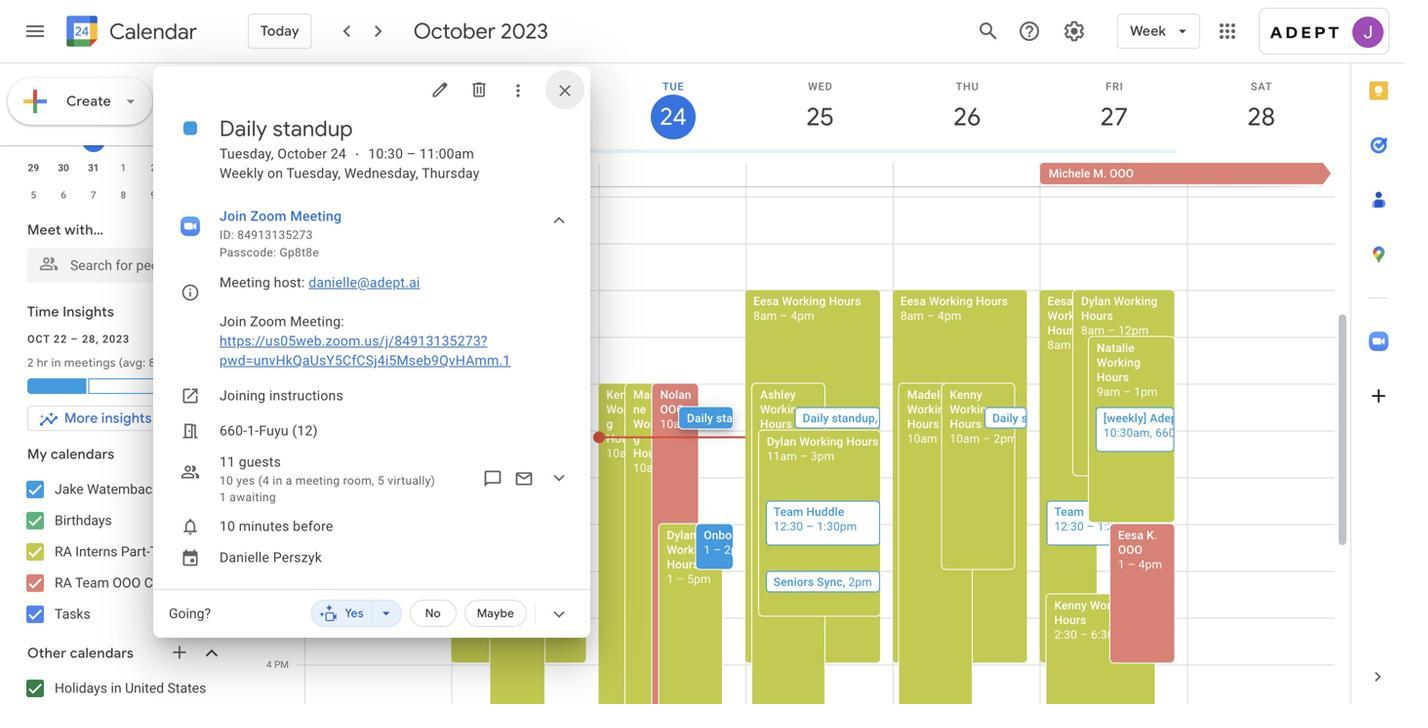 Task type: vqa. For each thing, say whether or not it's contained in the screenshot.
heading
no



Task type: locate. For each thing, give the bounding box(es) containing it.
0 horizontal spatial 1pm
[[504, 356, 527, 370]]

zoom for meeting:
[[250, 314, 287, 330]]

row group
[[19, 45, 228, 209]]

4pm down 'k.'
[[1139, 558, 1163, 572]]

meeting
[[296, 474, 340, 488]]

change up michele
[[1057, 145, 1095, 157]]

danielle
[[220, 550, 270, 566]]

am down 8 am
[[274, 331, 289, 343]]

2023 up (
[[102, 333, 130, 346]]

4pm up madeline
[[938, 309, 962, 323]]

joining instructions link
[[220, 387, 344, 406]]

0 vertical spatial in
[[51, 356, 61, 371]]

seniors
[[466, 576, 507, 590], [774, 576, 814, 590]]

7 am
[[266, 238, 289, 249]]

settings menu image
[[1063, 20, 1087, 43]]

in
[[51, 356, 61, 371], [273, 474, 283, 488], [111, 681, 122, 697]]

1 10am from the left
[[530, 433, 560, 446]]

dylan working hours 11am – 3pm left "kenny workin g hours"
[[537, 435, 605, 493]]

change down 26 link
[[910, 145, 948, 157]]

hours inside the madeline working hours 10am – 6:30pm
[[908, 418, 940, 432]]

2 horizontal spatial in
[[273, 474, 283, 488]]

4pm inside eesa k. ooo 1 – 4pm
[[1139, 558, 1163, 572]]

0 horizontal spatial natalie
[[466, 342, 504, 355]]

2 horizontal spatial kenny
[[1055, 599, 1088, 613]]

0 vertical spatial 11
[[261, 425, 272, 437]]

kenny inside kenny working hours 10am – 2pm
[[950, 389, 983, 402]]

kenny for kenny workin g hours
[[607, 389, 639, 402]]

working
[[782, 295, 826, 309], [930, 295, 973, 309], [1114, 295, 1158, 309], [1048, 309, 1092, 323], [507, 342, 551, 355], [1097, 356, 1141, 370], [761, 403, 804, 417], [908, 403, 952, 417], [950, 403, 994, 417], [800, 435, 844, 449], [537, 450, 581, 464], [667, 544, 711, 557], [1091, 599, 1134, 613]]

– inside daily standup tuesday, october 24 ⋅ 10:30 – 11:00am weekly on tuesday, wednesday, thursday
[[407, 146, 416, 162]]

3 change from the left
[[910, 145, 948, 157]]

27 link
[[1092, 95, 1137, 140]]

team inside my calendars list
[[75, 576, 109, 592]]

11 right 1-
[[261, 425, 272, 437]]

29
[[28, 162, 39, 174]]

meeting up gp8t8e
[[290, 208, 342, 225]]

pm right 4 at the bottom
[[274, 660, 289, 671]]

pwd=unvhkqausy5cfcsj4i5mseb9qvhamm.1
[[220, 353, 511, 369]]

4 10am from the left
[[950, 433, 980, 446]]

7 inside november 7 element
[[91, 189, 96, 201]]

1 daily standup from the left
[[687, 412, 760, 426]]

2 horizontal spatial 6:30pm
[[1092, 629, 1132, 642]]

eesa up madeline
[[901, 295, 927, 309]]

11 down 660-
[[220, 454, 235, 471]]

2 pm
[[266, 566, 289, 577]]

holidays
[[55, 681, 107, 697]]

1 vertical spatial tuesday,
[[287, 165, 341, 182]]

in inside 11 guests 10 yes (4 in a meeting room, 5 virtually) 1 awaiting
[[273, 474, 283, 488]]

7
[[91, 189, 96, 201], [266, 238, 272, 249]]

join up id: at top left
[[220, 208, 247, 225]]

daily inside daily standup tuesday, october 24 ⋅ 10:30 – 11:00am weekly on tuesday, wednesday, thursday
[[220, 115, 268, 143]]

ashley
[[761, 389, 796, 402]]

1 pm
[[266, 519, 289, 531]]

0 vertical spatial zoom
[[251, 208, 287, 225]]

0 horizontal spatial hr
[[37, 356, 48, 371]]

sync
[[510, 576, 536, 590], [817, 576, 843, 590]]

8 down november 1 element
[[121, 189, 126, 201]]

6:30pm inside the madeline working hours 10am – 6:30pm
[[952, 433, 992, 446]]

1 horizontal spatial 1:30pm
[[1098, 520, 1138, 534]]

row down november 1 element
[[19, 182, 228, 209]]

thu
[[956, 81, 980, 93]]

seniors sync
[[466, 576, 536, 590]]

hours inside the kenny working hours 2:30 – 6:30pm
[[1055, 614, 1087, 628]]

7 for 7
[[91, 189, 96, 201]]

2 for 2 pm
[[266, 566, 272, 577]]

1 horizontal spatial 11am
[[767, 450, 797, 464]]

1 inside onboarding! 1 – 2pm
[[704, 544, 711, 557]]

meeting down passcode:
[[220, 275, 270, 291]]

october up remove from this calendar image
[[414, 18, 496, 45]]

1 horizontal spatial dylan working hours 11am – 3pm
[[767, 435, 879, 464]]

hr
[[37, 356, 48, 371], [168, 356, 180, 371]]

eesa working hours 8am – 4pm up madeline
[[901, 295, 1009, 323]]

pm for 1 pm
[[274, 519, 289, 531]]

0 vertical spatial g
[[607, 418, 613, 432]]

1 horizontal spatial 12:30
[[1055, 520, 1084, 534]]

1 horizontal spatial 1pm
[[1135, 386, 1158, 399]]

team huddle 12:30 – 1:30pm
[[774, 506, 857, 534], [1055, 506, 1138, 534]]

working inside ashley working hours 10am – 6:30pm
[[761, 403, 804, 417]]

team huddle 12:30 – 1:30pm up seniors sync , 2pm
[[774, 506, 857, 534]]

g inside madeli ne workin g hours
[[634, 433, 640, 446]]

pm for 12 pm
[[274, 472, 289, 484]]

1 horizontal spatial 9am
[[1097, 386, 1121, 399]]

0 vertical spatial 7
[[91, 189, 96, 201]]

6:30pm for kenny working hours
[[1092, 629, 1132, 642]]

1 vertical spatial october
[[278, 146, 327, 162]]

1 up the kenny working hours 2:30 – 6:30pm
[[1119, 558, 1125, 572]]

0 horizontal spatial 2
[[27, 356, 34, 371]]

0 vertical spatial 2023
[[501, 18, 549, 45]]

6:30pm down daily standup ,
[[805, 433, 845, 446]]

1:30pm up seniors sync , 2pm
[[817, 520, 857, 534]]

0 horizontal spatial 8
[[121, 189, 126, 201]]

calendars inside dropdown button
[[70, 645, 134, 663]]

standup left the madeline working hours 10am – 6:30pm
[[832, 412, 876, 426]]

pm left 'before'
[[274, 519, 289, 531]]

join down passcode:
[[220, 314, 247, 330]]

join for https://us05web.zoom.us/j/84913135273?
[[220, 314, 247, 330]]

daily standup right the madeline working hours 10am – 6:30pm
[[993, 412, 1065, 426]]

0 horizontal spatial 1:30pm
[[817, 520, 857, 534]]

9 for 9 am
[[266, 331, 272, 343]]

pm
[[274, 472, 289, 484], [274, 519, 289, 531], [274, 566, 289, 577], [274, 660, 289, 671]]

november 7 element
[[82, 184, 105, 207]]

0 horizontal spatial sync
[[510, 576, 536, 590]]

yes
[[345, 607, 364, 621]]

4 change cell from the left
[[1041, 144, 1188, 159]]

24 down "tue"
[[659, 102, 686, 132]]

0 vertical spatial 8
[[121, 189, 126, 201]]

change cell up michele m. ooo row
[[747, 144, 894, 159]]

,
[[876, 412, 878, 426], [1151, 427, 1153, 440], [843, 576, 846, 590]]

, for daily standup ,
[[876, 412, 878, 426]]

change for 4th change button from the left
[[1057, 145, 1095, 157]]

kenny inside the kenny working hours 2:30 – 6:30pm
[[1055, 599, 1088, 613]]

3 eesa working hours 8am – 4pm from the left
[[1048, 295, 1109, 352]]

0 horizontal spatial 7
[[91, 189, 96, 201]]

1 zoom from the top
[[251, 208, 287, 225]]

11am down ashley working hours 10am – 6:30pm
[[767, 450, 797, 464]]

1:30pm
[[817, 520, 857, 534], [1098, 520, 1138, 534]]

1 inside eesa k. ooo 1 – 4pm
[[1119, 558, 1125, 572]]

on
[[268, 165, 283, 182]]

meeting:
[[290, 314, 344, 330]]

1 horizontal spatial 6:30pm
[[952, 433, 992, 446]]

10am inside ashley working hours 10am – 6:30pm
[[761, 433, 791, 446]]

– inside button
[[563, 433, 571, 446]]

change cell
[[600, 144, 747, 159], [747, 144, 894, 159], [894, 144, 1041, 159], [1041, 144, 1188, 159]]

main drawer image
[[23, 20, 47, 43]]

0 vertical spatial ra
[[55, 544, 72, 560]]

meeting inside join zoom meeting id: 84913135273 passcode: gp8t8e
[[290, 208, 342, 225]]

9 down november 2 element
[[151, 189, 156, 201]]

join inside join zoom meeting: https://us05web.zoom.us/j/84913135273? pwd=unvhkqausy5cfcsj4i5mseb9qvhamm.1
[[220, 314, 247, 330]]

8 for 8
[[121, 189, 126, 201]]

0 horizontal spatial team
[[75, 576, 109, 592]]

kenny working hours 2:30 – 6:30pm
[[1055, 599, 1134, 642]]

2 10 from the top
[[220, 519, 235, 535]]

ra left interns
[[55, 544, 72, 560]]

dylan working hours 11am – 3pm down daily standup ,
[[767, 435, 879, 464]]

2 10am from the left
[[761, 433, 791, 446]]

ooo down part-
[[113, 576, 141, 592]]

change up michele m. ooo row
[[763, 145, 801, 157]]

november 4 element
[[202, 156, 225, 180]]

seniors up "maybe" button
[[466, 576, 507, 590]]

1 up 5pm
[[704, 544, 711, 557]]

1 vertical spatial ra
[[55, 576, 72, 592]]

ra interns part-time schedule
[[55, 544, 240, 560]]

am for 9 am
[[274, 331, 289, 343]]

0 horizontal spatial 9
[[151, 189, 156, 201]]

8 am
[[266, 285, 289, 296]]

row containing 29
[[19, 154, 228, 182]]

home button
[[453, 144, 514, 159]]

5pm
[[688, 573, 711, 587]]

1 am from the top
[[274, 238, 289, 249]]

10 up schedule
[[220, 519, 235, 535]]

hours inside kenny working hours 10am – 2pm
[[950, 418, 982, 432]]

time insights
[[27, 304, 114, 321]]

time
[[27, 304, 59, 321], [150, 544, 181, 560]]

eesa working hours 8am – 4pm up ashley
[[754, 295, 861, 323]]

1 vertical spatial 1pm
[[1135, 386, 1158, 399]]

5 inside 11 guests 10 yes (4 in a meeting room, 5 virtually) 1 awaiting
[[378, 474, 385, 488]]

row
[[19, 127, 228, 154], [297, 128, 1351, 175], [19, 154, 228, 182], [19, 182, 228, 209]]

3pm down daily standup ,
[[811, 450, 835, 464]]

row up november 1 element
[[19, 127, 228, 154]]

5
[[31, 189, 36, 201], [378, 474, 385, 488]]

october down daily standup heading
[[278, 146, 327, 162]]

3 10am from the left
[[908, 433, 938, 446]]

other
[[27, 645, 67, 663]]

workin down madeli
[[607, 403, 644, 417]]

0 vertical spatial 10
[[220, 474, 233, 488]]

10am
[[530, 433, 560, 446], [761, 433, 791, 446], [908, 433, 938, 446], [950, 433, 980, 446]]

kenny inside "kenny workin g hours"
[[607, 389, 639, 402]]

natalie working hours 9am – 1pm
[[466, 342, 586, 370], [1097, 342, 1158, 399]]

0 vertical spatial 5
[[31, 189, 36, 201]]

eesa
[[754, 295, 779, 309], [901, 295, 927, 309], [1048, 295, 1074, 309], [1119, 529, 1144, 543]]

0 vertical spatial october
[[414, 18, 496, 45]]

cell
[[19, 127, 49, 154], [49, 127, 79, 154], [79, 127, 109, 154], [109, 127, 138, 154], [138, 127, 168, 154], [168, 127, 198, 154], [198, 127, 228, 154], [306, 144, 453, 159], [306, 163, 453, 186], [453, 163, 600, 186], [600, 163, 747, 186], [747, 163, 894, 186], [894, 163, 1041, 186], [1188, 163, 1335, 186]]

10:30
[[368, 146, 403, 162]]

2 left the perszyk
[[266, 566, 272, 577]]

calendar up going?
[[144, 576, 198, 592]]

24
[[659, 102, 686, 132], [331, 146, 347, 162]]

ra for ra interns part-time schedule
[[55, 544, 72, 560]]

8am
[[754, 309, 777, 323], [901, 309, 925, 323], [1082, 324, 1105, 338], [1048, 339, 1072, 352]]

today
[[261, 22, 299, 40]]

2 join from the top
[[220, 314, 247, 330]]

in left a
[[273, 474, 283, 488]]

2 up november 9 element
[[151, 162, 156, 174]]

working inside dylan working hours 1 – 5pm
[[667, 544, 711, 557]]

1 seniors from the left
[[466, 576, 507, 590]]

0 horizontal spatial october
[[278, 146, 327, 162]]

am for 11 am
[[274, 425, 289, 437]]

6:30pm inside the kenny working hours 2:30 – 6:30pm
[[1092, 629, 1132, 642]]

seniors inside button
[[466, 576, 507, 590]]

remove from this calendar image
[[470, 80, 489, 100]]

1 horizontal spatial eesa working hours 8am – 4pm
[[901, 295, 1009, 323]]

kenny working hours 10am – 2pm
[[950, 389, 1018, 446]]

2 sync from the left
[[817, 576, 843, 590]]

24 left ⋅
[[331, 146, 347, 162]]

michele m. ooo row
[[297, 163, 1351, 186]]

4 am from the top
[[274, 425, 289, 437]]

1 vertical spatial zoom
[[250, 314, 287, 330]]

9 inside november 9 element
[[151, 189, 156, 201]]

am down gp8t8e
[[274, 285, 289, 296]]

11am
[[767, 450, 797, 464], [537, 479, 567, 493]]

2 natalie working hours 9am – 1pm from the left
[[1097, 342, 1158, 399]]

1 horizontal spatial daily standup
[[993, 412, 1065, 426]]

6:30pm right the 2:30
[[1092, 629, 1132, 642]]

2pm inside kenny working hours 10am – 2pm
[[994, 433, 1018, 446]]

calendar up create
[[109, 18, 197, 45]]

1 horizontal spatial natalie
[[1097, 342, 1135, 355]]

0 vertical spatial 2
[[151, 162, 156, 174]]

1 vertical spatial workin
[[634, 418, 671, 432]]

24 inside grid
[[659, 102, 686, 132]]

change for 4th change button from right
[[615, 145, 654, 157]]

1 horizontal spatial 9
[[266, 331, 272, 343]]

1 vertical spatial join
[[220, 314, 247, 330]]

8 inside grid
[[266, 285, 272, 296]]

2 hr from the left
[[168, 356, 180, 371]]

2 12:30 from the left
[[1055, 520, 1084, 534]]

0 vertical spatial 11am
[[767, 450, 797, 464]]

1 natalie working hours 9am – 1pm from the left
[[466, 342, 586, 370]]

1 hr from the left
[[37, 356, 48, 371]]

0 vertical spatial 9am
[[466, 356, 490, 370]]

eesa left 'k.'
[[1119, 529, 1144, 543]]

1 change from the left
[[615, 145, 654, 157]]

1 horizontal spatial 7
[[266, 238, 272, 249]]

0 horizontal spatial natalie working hours 9am – 1pm
[[466, 342, 586, 370]]

0 horizontal spatial 12:30
[[774, 520, 804, 534]]

change button
[[600, 144, 724, 159], [747, 144, 871, 159], [894, 144, 1018, 159], [1041, 144, 1165, 159]]

am left (12)
[[274, 425, 289, 437]]

1 join from the top
[[220, 208, 247, 225]]

1:30pm left 'k.'
[[1098, 520, 1138, 534]]

1 horizontal spatial natalie working hours 9am – 1pm
[[1097, 342, 1158, 399]]

no
[[425, 607, 441, 621]]

2 zoom from the top
[[250, 314, 287, 330]]

1 vertical spatial 5
[[378, 474, 385, 488]]

0 horizontal spatial 5
[[31, 189, 36, 201]]

4pm down dylan working hours 8am – 12pm
[[1085, 339, 1109, 352]]

1 sync from the left
[[510, 576, 536, 590]]

8 inside row
[[121, 189, 126, 201]]

84913135273
[[237, 228, 313, 242]]

oct
[[27, 333, 50, 346]]

tuesday, up weekly
[[220, 146, 274, 162]]

tab list
[[1352, 63, 1406, 650]]

4pm
[[791, 309, 815, 323], [938, 309, 962, 323], [1085, 339, 1109, 352], [1139, 558, 1163, 572]]

2pm inside onboarding! 1 – 2pm
[[725, 544, 748, 557]]

1 vertical spatial ,
[[1151, 427, 1153, 440]]

1 left 5pm
[[667, 573, 674, 587]]

change down 24 link
[[615, 145, 654, 157]]

4 change from the left
[[1057, 145, 1095, 157]]

grid
[[250, 63, 1351, 705]]

1 horizontal spatial hr
[[168, 356, 180, 371]]

660-1-fuyu (12) element
[[220, 423, 318, 440]]

0 vertical spatial calendar
[[109, 18, 197, 45]]

hr down oct
[[37, 356, 48, 371]]

1 vertical spatial 3pm
[[581, 479, 605, 493]]

4 pm
[[266, 660, 289, 671]]

change button down 26
[[894, 144, 1018, 159]]

7 down 31 element
[[91, 189, 96, 201]]

1 12:30 from the left
[[774, 520, 804, 534]]

2 am from the top
[[274, 285, 289, 296]]

1 horizontal spatial team
[[774, 506, 804, 519]]

gmt-
[[256, 151, 278, 163]]

1 horizontal spatial 11
[[261, 425, 272, 437]]

join inside join zoom meeting id: 84913135273 passcode: gp8t8e
[[220, 208, 247, 225]]

06
[[278, 151, 289, 163]]

31 element
[[82, 156, 105, 180]]

10 left yes
[[220, 474, 233, 488]]

1 vertical spatial time
[[150, 544, 181, 560]]

1 vertical spatial 9
[[266, 331, 272, 343]]

1 horizontal spatial seniors
[[774, 576, 814, 590]]

0 vertical spatial 24
[[659, 102, 686, 132]]

1 horizontal spatial daily standup button
[[985, 408, 1206, 429]]

0 horizontal spatial 24
[[331, 146, 347, 162]]

joining instructions
[[220, 388, 344, 404]]

change for second change button from the left
[[763, 145, 801, 157]]

28,
[[82, 333, 99, 346]]

row down the wed
[[297, 128, 1351, 175]]

huddle up eesa k. ooo 1 – 4pm
[[1088, 506, 1126, 519]]

awaiting
[[230, 491, 276, 505]]

1 horizontal spatial october
[[414, 18, 496, 45]]

1 horizontal spatial 3pm
[[811, 450, 835, 464]]

zoom up 9 am
[[250, 314, 287, 330]]

show additional actions image
[[550, 605, 569, 625]]

2 ra from the top
[[55, 576, 72, 592]]

arrow_drop_down
[[378, 605, 395, 623]]

1 10 from the top
[[220, 474, 233, 488]]

1 horizontal spatial team huddle 12:30 – 1:30pm
[[1055, 506, 1138, 534]]

calendars for my calendars
[[51, 446, 115, 464]]

2 daily standup from the left
[[993, 412, 1065, 426]]

natalie
[[466, 342, 504, 355], [1097, 342, 1135, 355]]

yes
[[237, 474, 255, 488]]

ooo up the kenny working hours 2:30 – 6:30pm
[[1119, 544, 1143, 557]]

12:30 left eesa k. ooo 1 – 4pm
[[1055, 520, 1084, 534]]

1 left 'awaiting'
[[220, 491, 227, 505]]

am for 8 am
[[274, 285, 289, 296]]

2 horizontal spatial 2
[[266, 566, 272, 577]]

10 inside 11 guests 10 yes (4 in a meeting room, 5 virtually) 1 awaiting
[[220, 474, 233, 488]]

2 horizontal spatial eesa working hours 8am – 4pm
[[1048, 295, 1109, 352]]

1 horizontal spatial time
[[150, 544, 181, 560]]

eesa working hours 8am – 4pm
[[754, 295, 861, 323], [901, 295, 1009, 323], [1048, 295, 1109, 352]]

eesa working hours 8am – 4pm left 12pm
[[1048, 295, 1109, 352]]

6:30pm inside ashley working hours 10am – 6:30pm
[[805, 433, 845, 446]]

3 change button from the left
[[894, 144, 1018, 159]]

3 am from the top
[[274, 331, 289, 343]]

part-
[[121, 544, 150, 560]]

11am down '10am – 2pm'
[[537, 479, 567, 493]]

0 vertical spatial calendars
[[51, 446, 115, 464]]

1 vertical spatial 11
[[220, 454, 235, 471]]

1 daily standup button from the left
[[680, 408, 901, 429]]

madeli
[[634, 389, 670, 402]]

6:30pm for ashley working hours
[[805, 433, 845, 446]]

4 change button from the left
[[1041, 144, 1165, 159]]

huddle up seniors sync , 2pm
[[807, 506, 845, 519]]

zoom inside join zoom meeting id: 84913135273 passcode: gp8t8e
[[251, 208, 287, 225]]

sync inside button
[[510, 576, 536, 590]]

1 pm from the top
[[274, 472, 289, 484]]

dylan
[[1082, 295, 1111, 309], [537, 435, 567, 449], [767, 435, 797, 449], [667, 529, 697, 543]]

7 inside grid
[[266, 238, 272, 249]]

zoom up 84913135273
[[251, 208, 287, 225]]

grid containing 25
[[250, 63, 1351, 705]]

28
[[1247, 101, 1275, 133]]

1 change cell from the left
[[600, 144, 747, 159]]

2 change button from the left
[[747, 144, 871, 159]]

fri
[[1106, 81, 1124, 93]]

1 horizontal spatial 5
[[378, 474, 385, 488]]

1 up 'november 8' element
[[121, 162, 126, 174]]

1 vertical spatial in
[[273, 474, 283, 488]]

calendar inside list
[[144, 576, 198, 592]]

k.
[[1147, 529, 1158, 543]]

standup right nolan ooo
[[717, 412, 760, 426]]

workin
[[607, 403, 644, 417], [634, 418, 671, 432]]

zoom inside join zoom meeting: https://us05web.zoom.us/j/84913135273? pwd=unvhkqausy5cfcsj4i5mseb9qvhamm.1
[[250, 314, 287, 330]]

1 ra from the top
[[55, 544, 72, 560]]

0 horizontal spatial 2023
[[102, 333, 130, 346]]

zoom
[[251, 208, 287, 225], [250, 314, 287, 330]]

2 down oct
[[27, 356, 34, 371]]

1 horizontal spatial kenny
[[950, 389, 983, 402]]

1 vertical spatial 2
[[27, 356, 34, 371]]

9 am
[[266, 331, 289, 343]]

change cell down 26 link
[[894, 144, 1041, 159]]

calendars inside dropdown button
[[51, 446, 115, 464]]

2 seniors from the left
[[774, 576, 814, 590]]

daily standup heading
[[220, 115, 353, 143]]

create
[[66, 93, 111, 110]]

1 vertical spatial 11am
[[537, 479, 567, 493]]

0 horizontal spatial 11am
[[537, 479, 567, 493]]

4pm up ashley
[[791, 309, 815, 323]]

time up oct
[[27, 304, 59, 321]]

working inside the kenny working hours 2:30 – 6:30pm
[[1091, 599, 1134, 613]]

in down 22
[[51, 356, 61, 371]]

daily standup tuesday, october 24 ⋅ 10:30 – 11:00am weekly on tuesday, wednesday, thursday
[[220, 115, 480, 182]]

6:30pm
[[805, 433, 845, 446], [952, 433, 992, 446], [1092, 629, 1132, 642]]

daily standup down nolan
[[687, 412, 760, 426]]

0 vertical spatial 9
[[151, 189, 156, 201]]

10am inside the madeline working hours 10am – 6:30pm
[[908, 433, 938, 446]]

0 vertical spatial ,
[[876, 412, 878, 426]]

row containing home
[[297, 128, 1351, 175]]

hours inside madeli ne workin g hours
[[634, 447, 666, 461]]

insights
[[63, 304, 114, 321]]

change button up michele m. ooo row
[[747, 144, 871, 159]]

– inside eesa k. ooo 1 – 4pm
[[1128, 558, 1136, 572]]

30 element
[[52, 156, 75, 180]]

change button up m.
[[1041, 144, 1165, 159]]

2:30
[[1055, 629, 1078, 642]]

6:30pm down madeline
[[952, 433, 992, 446]]

10am inside kenny working hours 10am – 2pm
[[950, 433, 980, 446]]

3pm
[[811, 450, 835, 464], [581, 479, 605, 493]]

5 right room,
[[378, 474, 385, 488]]

calendars up holidays
[[70, 645, 134, 663]]

1 inside 11 guests 10 yes (4 in a meeting room, 5 virtually) 1 awaiting
[[220, 491, 227, 505]]

ooo inside 'button'
[[1110, 167, 1135, 181]]

4 pm from the top
[[274, 660, 289, 671]]

ooo inside my calendars list
[[113, 576, 141, 592]]

1 horizontal spatial meeting
[[290, 208, 342, 225]]

natalie working hours 9am – 1pm up '10am – 2pm'
[[466, 342, 586, 370]]

change
[[615, 145, 654, 157], [763, 145, 801, 157], [910, 145, 948, 157], [1057, 145, 1095, 157]]

8am inside dylan working hours 8am – 12pm
[[1082, 324, 1105, 338]]

11 inside 11 guests 10 yes (4 in a meeting room, 5 virtually) 1 awaiting
[[220, 454, 235, 471]]

1 horizontal spatial sync
[[817, 576, 843, 590]]

0 horizontal spatial daily standup
[[687, 412, 760, 426]]

row group containing 29
[[19, 45, 228, 209]]

kenny for kenny working hours 10am – 2pm
[[950, 389, 983, 402]]

25 link
[[798, 95, 843, 140]]

1 1:30pm from the left
[[817, 520, 857, 534]]

g down ne
[[634, 433, 640, 446]]

standup right kenny working hours 10am – 2pm
[[1022, 412, 1065, 426]]

1 inside dylan working hours 1 – 5pm
[[667, 573, 674, 587]]

0 horizontal spatial daily standup button
[[680, 408, 901, 429]]

2 pm from the top
[[274, 519, 289, 531]]

1 down 'awaiting'
[[266, 519, 272, 531]]

nolan ooo button
[[653, 384, 698, 705]]

kenny for kenny working hours 2:30 – 6:30pm
[[1055, 599, 1088, 613]]

3 pm from the top
[[274, 566, 289, 577]]

2 change from the left
[[763, 145, 801, 157]]

7 down join zoom meeting link
[[266, 238, 272, 249]]

time left schedule
[[150, 544, 181, 560]]

sync for seniors sync , 2pm
[[817, 576, 843, 590]]

10 minutes before
[[220, 519, 333, 535]]

0 vertical spatial tuesday,
[[220, 146, 274, 162]]

am down join zoom meeting link
[[274, 238, 289, 249]]

ooo inside eesa k. ooo 1 – 4pm
[[1119, 544, 1143, 557]]

eesa up ashley
[[754, 295, 779, 309]]

0 vertical spatial meeting
[[290, 208, 342, 225]]

hours inside dylan working hours 1 – 5pm
[[667, 558, 699, 572]]

natalie working hours 9am – 1pm down 12pm
[[1097, 342, 1158, 399]]

0 horizontal spatial kenny
[[607, 389, 639, 402]]

0 horizontal spatial huddle
[[807, 506, 845, 519]]

change button down 24 link
[[600, 144, 724, 159]]

0 horizontal spatial meeting
[[220, 275, 270, 291]]

g inside "kenny workin g hours"
[[607, 418, 613, 432]]

1 vertical spatial g
[[634, 433, 640, 446]]

ra up tasks
[[55, 576, 72, 592]]

3pm down '10am – 2pm'
[[581, 479, 605, 493]]

hr right 8.8
[[168, 356, 180, 371]]

pm right danielle
[[274, 566, 289, 577]]

g left madeli ne workin g hours
[[607, 418, 613, 432]]



Task type: describe. For each thing, give the bounding box(es) containing it.
sat
[[1251, 81, 1273, 93]]

https://us05web.zoom.us/j/84913135273? pwd=unvhkqausy5cfcsj4i5mseb9qvhamm.1 link
[[220, 333, 511, 369]]

24 link
[[651, 95, 696, 140]]

, for seniors sync , 2pm
[[843, 576, 846, 590]]

0 horizontal spatial 3pm
[[581, 479, 605, 493]]

join zoom meeting link
[[220, 208, 342, 225]]

11 for am
[[261, 425, 272, 437]]

2 horizontal spatial ,
[[1151, 427, 1153, 440]]

time inside dropdown button
[[27, 304, 59, 321]]

november 5 element
[[22, 184, 45, 207]]

ra team ooo calendar
[[55, 576, 198, 592]]

ooo for eesa k. ooo 1 – 4pm
[[1119, 544, 1143, 557]]

other calendars button
[[4, 639, 242, 670]]

2 hr in meetings ( avg: 8.8 hr
[[27, 356, 180, 371]]

Search for people to meet text field
[[39, 248, 211, 283]]

2 huddle from the left
[[1088, 506, 1126, 519]]

interns
[[75, 544, 118, 560]]

ooo inside nolan ooo
[[660, 403, 685, 417]]

november 2 element
[[142, 156, 165, 180]]

room,
[[343, 474, 375, 488]]

1 natalie from the left
[[466, 342, 504, 355]]

birthdays
[[55, 513, 112, 529]]

6:30pm for madeline working hours
[[952, 433, 992, 446]]

11 am
[[261, 425, 289, 437]]

– inside ashley working hours 10am – 6:30pm
[[794, 433, 802, 446]]

working inside kenny working hours 10am – 2pm
[[950, 403, 994, 417]]

calendar element
[[62, 12, 197, 55]]

my calendars button
[[4, 439, 242, 471]]

time inside my calendars list
[[150, 544, 181, 560]]

1 inside november 1 element
[[121, 162, 126, 174]]

pm for 2 pm
[[274, 566, 289, 577]]

10am inside button
[[530, 433, 560, 446]]

calendar heading
[[105, 18, 197, 45]]

october inside daily standup tuesday, october 24 ⋅ 10:30 – 11:00am weekly on tuesday, wednesday, thursday
[[278, 146, 327, 162]]

660-1-fuyu (12)
[[220, 423, 318, 439]]

7 for 7 am
[[266, 238, 272, 249]]

michele m. ooo
[[1049, 167, 1135, 181]]

[weekly] adepter alignment
[[1104, 412, 1249, 426]]

1 huddle from the left
[[807, 506, 845, 519]]

28 link
[[1240, 95, 1284, 140]]

meeting host: danielle@adept.ai
[[220, 275, 420, 291]]

zoom for meeting
[[251, 208, 287, 225]]

adepter
[[1150, 412, 1193, 426]]

dylan inside dylan working hours 1 – 5pm
[[667, 529, 697, 543]]

– inside the kenny working hours 2:30 – 6:30pm
[[1081, 629, 1089, 642]]

instructions
[[269, 388, 344, 404]]

11 for guests
[[220, 454, 235, 471]]

daily standup for 2nd 'daily standup' button
[[993, 412, 1065, 426]]

0 vertical spatial 3pm
[[811, 450, 835, 464]]

time insights button
[[0, 297, 242, 328]]

november 9 element
[[142, 184, 165, 207]]

0 vertical spatial 1pm
[[504, 356, 527, 370]]

ooo for michele m. ooo
[[1110, 167, 1135, 181]]

sync for seniors sync
[[510, 576, 536, 590]]

schedule
[[184, 544, 240, 560]]

1 vertical spatial 2023
[[102, 333, 130, 346]]

no button
[[410, 600, 457, 628]]

november 1 element
[[112, 156, 135, 180]]

wednesday,
[[345, 165, 419, 182]]

ne
[[634, 403, 647, 417]]

2 natalie from the left
[[1097, 342, 1135, 355]]

(
[[119, 356, 123, 371]]

27
[[1100, 101, 1128, 133]]

thu 26
[[952, 81, 980, 133]]

10am for kenny working hours 10am – 2pm
[[950, 433, 980, 446]]

join for id:
[[220, 208, 247, 225]]

going?
[[169, 606, 211, 622]]

9 for 9
[[151, 189, 156, 201]]

26 link
[[945, 95, 990, 140]]

hours inside ashley working hours 10am – 6:30pm
[[761, 418, 793, 432]]

2pm inside 10am – 2pm button
[[574, 433, 598, 446]]

join zoom meeting id: 84913135273 passcode: gp8t8e
[[220, 208, 342, 260]]

danielle@adept.ai link
[[309, 275, 420, 291]]

kenny workin g hours button
[[599, 384, 645, 705]]

10am – 2pm
[[530, 433, 598, 446]]

1 dylan working hours 11am – 3pm from the left
[[537, 435, 605, 493]]

– inside dylan working hours 1 – 5pm
[[677, 573, 685, 587]]

hours inside "kenny workin g hours"
[[607, 433, 639, 446]]

seniors for seniors sync
[[466, 576, 507, 590]]

1 vertical spatial meeting
[[220, 275, 270, 291]]

0 vertical spatial workin
[[607, 403, 644, 417]]

pm for 4 pm
[[274, 660, 289, 671]]

maybe
[[477, 607, 515, 621]]

joining
[[220, 388, 266, 404]]

ra for ra team ooo calendar
[[55, 576, 72, 592]]

1 horizontal spatial tuesday,
[[287, 165, 341, 182]]

2 horizontal spatial team
[[1055, 506, 1085, 519]]

1 team huddle 12:30 – 1:30pm from the left
[[774, 506, 857, 534]]

2 change cell from the left
[[747, 144, 894, 159]]

working inside dylan working hours 8am – 12pm
[[1114, 295, 1158, 309]]

seniors sync button
[[458, 572, 565, 593]]

tue 24
[[659, 81, 686, 132]]

madeli ne workin g hours button
[[626, 384, 671, 705]]

10am for madeline working hours 10am – 6:30pm
[[908, 433, 938, 446]]

my
[[27, 446, 47, 464]]

eesa inside eesa k. ooo 1 – 4pm
[[1119, 529, 1144, 543]]

2 team huddle 12:30 – 1:30pm from the left
[[1055, 506, 1138, 534]]

– inside onboarding! 1 – 2pm
[[714, 544, 722, 557]]

2 dylan working hours 11am – 3pm from the left
[[767, 435, 879, 464]]

3 change cell from the left
[[894, 144, 1041, 159]]

michele
[[1049, 167, 1091, 181]]

november 6 element
[[52, 184, 75, 207]]

10am – 2pm button
[[522, 384, 598, 570]]

tue
[[663, 81, 685, 93]]

fri 27
[[1100, 81, 1128, 133]]

hours inside dylan working hours 8am – 12pm
[[1082, 309, 1114, 323]]

fuyu
[[259, 423, 289, 439]]

2 daily standup button from the left
[[985, 408, 1206, 429]]

1 horizontal spatial 2023
[[501, 18, 549, 45]]

wed
[[809, 81, 833, 93]]

week
[[1131, 22, 1167, 40]]

2 vertical spatial in
[[111, 681, 122, 697]]

2 for 2 hr in meetings ( avg: 8.8 hr
[[27, 356, 34, 371]]

add location button
[[1188, 144, 1312, 159]]

meet
[[27, 222, 61, 239]]

onboarding!
[[704, 529, 769, 543]]

dylan inside dylan working hours 8am – 12pm
[[1082, 295, 1111, 309]]

insights
[[101, 410, 152, 428]]

united
[[125, 681, 164, 697]]

1-
[[247, 423, 259, 439]]

alignment
[[1196, 412, 1249, 426]]

add other calendars image
[[170, 643, 189, 663]]

24 inside daily standup tuesday, october 24 ⋅ 10:30 – 11:00am weekly on tuesday, wednesday, thursday
[[331, 146, 347, 162]]

passcode:
[[220, 246, 277, 260]]

eesa left dylan working hours 8am – 12pm
[[1048, 295, 1074, 309]]

location
[[1227, 145, 1268, 157]]

12
[[261, 472, 272, 484]]

am for 7 am
[[274, 238, 289, 249]]

Meet with… search field
[[0, 213, 242, 283]]

660-
[[220, 423, 247, 439]]

5 inside row
[[31, 189, 36, 201]]

working inside the madeline working hours 10am – 6:30pm
[[908, 403, 952, 417]]

watembach
[[87, 482, 160, 498]]

a
[[286, 474, 293, 488]]

– inside kenny working hours 10am – 2pm
[[983, 433, 991, 446]]

10:30am ,
[[1104, 427, 1156, 440]]

– inside the madeline working hours 10am – 6:30pm
[[941, 433, 949, 446]]

– inside dylan working hours 8am – 12pm
[[1108, 324, 1116, 338]]

yes button
[[311, 600, 373, 628]]

10am for ashley working hours 10am – 6:30pm
[[761, 433, 791, 446]]

my calendars list
[[4, 474, 242, 631]]

0 horizontal spatial in
[[51, 356, 61, 371]]

madeline
[[908, 389, 957, 402]]

10:30am
[[1104, 427, 1151, 440]]

29 element
[[22, 156, 45, 180]]

row containing 5
[[19, 182, 228, 209]]

weekly
[[220, 165, 264, 182]]

8 for 8 am
[[266, 285, 272, 296]]

november 8 element
[[112, 184, 135, 207]]

1 eesa working hours 8am – 4pm from the left
[[754, 295, 861, 323]]

calendars for other calendars
[[70, 645, 134, 663]]

avg:
[[123, 356, 146, 371]]

virtually)
[[388, 474, 436, 488]]

danielle perszyk
[[220, 550, 322, 566]]

jake
[[55, 482, 84, 498]]

perszyk
[[273, 550, 322, 566]]

standup inside daily standup tuesday, october 24 ⋅ 10:30 – 11:00am weekly on tuesday, wednesday, thursday
[[273, 115, 353, 143]]

october 2023
[[414, 18, 549, 45]]

22
[[54, 333, 67, 346]]

ooo for ra team ooo calendar
[[113, 576, 141, 592]]

add location cell
[[1188, 144, 1336, 159]]

1 change button from the left
[[600, 144, 724, 159]]

add
[[1204, 145, 1224, 157]]

2 for 2
[[151, 162, 156, 174]]

1 vertical spatial 9am
[[1097, 386, 1121, 399]]

seniors for seniors sync , 2pm
[[774, 576, 814, 590]]

jake watembach
[[55, 482, 160, 498]]

madeline working hours 10am – 6:30pm
[[908, 389, 992, 446]]

11 guests 10 yes (4 in a meeting room, 5 virtually) 1 awaiting
[[220, 454, 436, 505]]

m.
[[1094, 167, 1107, 181]]

2 eesa working hours 8am – 4pm from the left
[[901, 295, 1009, 323]]

2 1:30pm from the left
[[1098, 520, 1138, 534]]

change for second change button from the right
[[910, 145, 948, 157]]

daily standup for first 'daily standup' button from left
[[687, 412, 760, 426]]

create button
[[8, 78, 152, 125]]

madeli ne workin g hours
[[634, 389, 671, 461]]

id:
[[220, 228, 234, 242]]

sat 28
[[1247, 81, 1275, 133]]

gmt-06
[[256, 151, 289, 163]]



